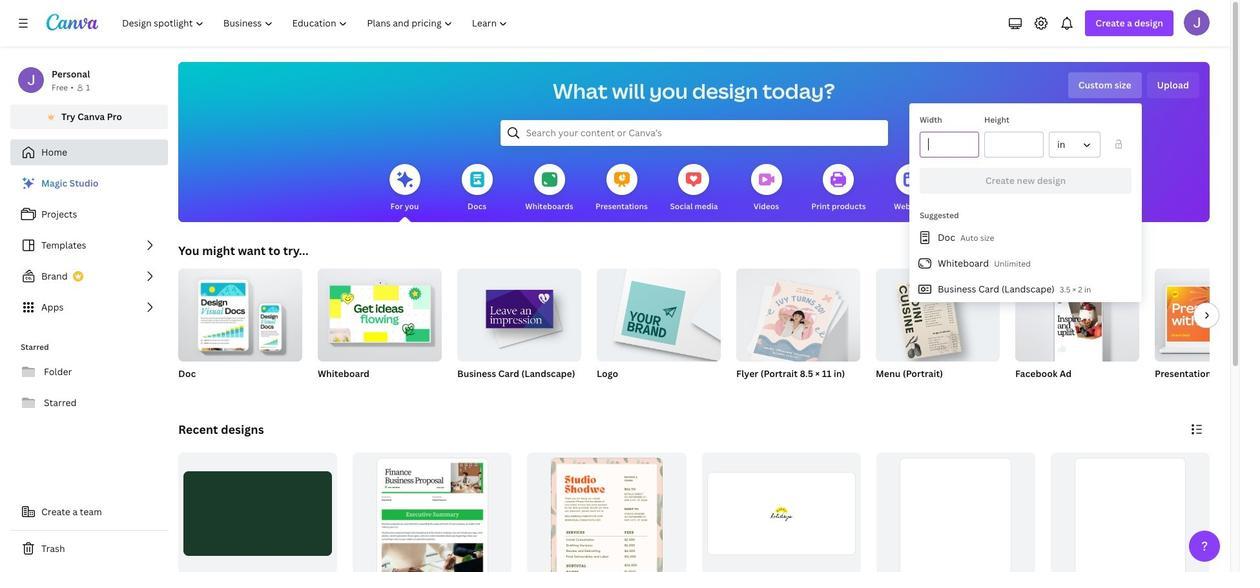 Task type: vqa. For each thing, say whether or not it's contained in the screenshot.
Jacob Simon Icon
yes



Task type: locate. For each thing, give the bounding box(es) containing it.
top level navigation element
[[114, 10, 519, 36]]

None number field
[[929, 132, 971, 157], [993, 132, 1036, 157], [929, 132, 971, 157], [993, 132, 1036, 157]]

0 horizontal spatial list
[[10, 171, 168, 321]]

None search field
[[501, 120, 888, 146]]

list
[[10, 171, 168, 321], [910, 225, 1143, 302]]

group
[[318, 264, 442, 397], [318, 264, 442, 362], [458, 264, 582, 397], [458, 264, 582, 362], [597, 264, 721, 397], [597, 264, 721, 362], [737, 264, 861, 397], [737, 264, 861, 366], [178, 269, 302, 397], [876, 269, 1000, 397], [876, 269, 1000, 362], [1016, 269, 1140, 397], [1016, 269, 1140, 362], [1156, 269, 1241, 397], [1156, 269, 1241, 362], [353, 453, 512, 573], [528, 453, 687, 573], [702, 453, 861, 573], [877, 453, 1036, 573], [1051, 453, 1211, 573]]



Task type: describe. For each thing, give the bounding box(es) containing it.
1 horizontal spatial list
[[910, 225, 1143, 302]]

Search search field
[[526, 121, 862, 145]]

jacob simon image
[[1185, 10, 1211, 36]]

Units: in button
[[1050, 132, 1101, 158]]



